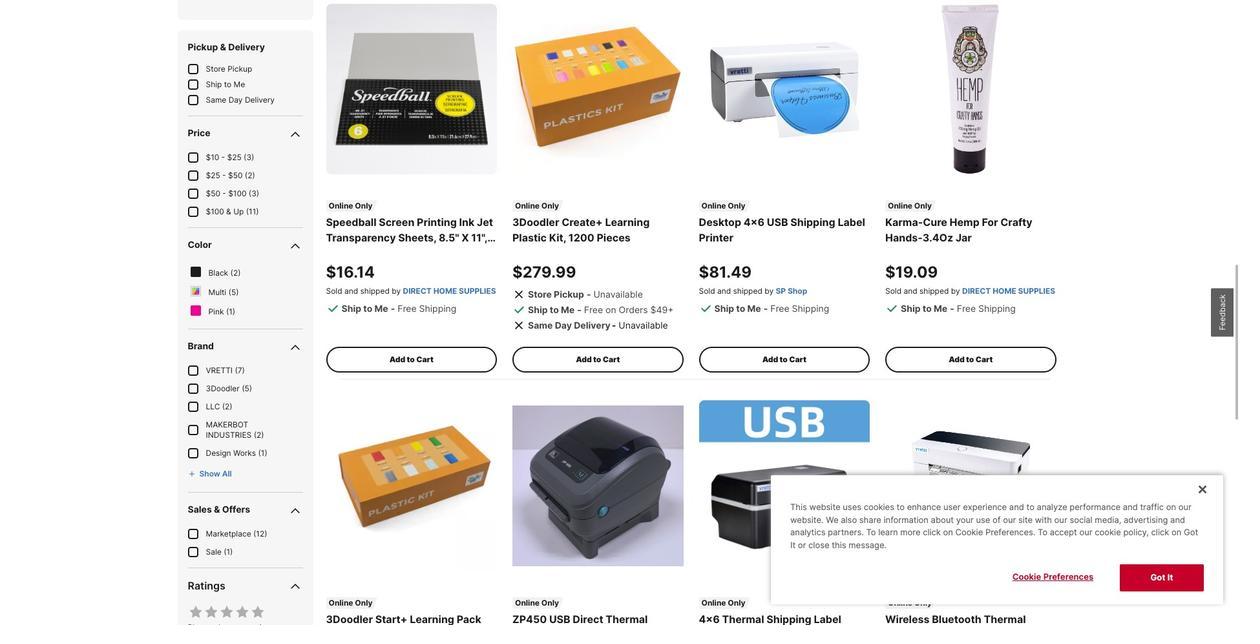 Task type: vqa. For each thing, say whether or not it's contained in the screenshot.


Task type: locate. For each thing, give the bounding box(es) containing it.
media,
[[1095, 515, 1122, 526]]

sold inside $19.09 sold and shipped by direct home supplies
[[886, 287, 902, 296]]

0 vertical spatial pickup
[[188, 41, 218, 52]]

1 horizontal spatial (2)
[[254, 430, 264, 440]]

delivery
[[228, 41, 265, 52], [245, 95, 275, 105], [574, 320, 611, 331]]

tabler image
[[219, 605, 234, 621]]

desktop 4x6 usb shipping label printer
[[699, 216, 866, 245]]

3doodler create+ learning plastic kit, 1200 pieces image
[[513, 4, 684, 175]]

3 ship to me - free shipping from the left
[[901, 303, 1016, 314]]

1 add from the left
[[390, 355, 405, 365]]

sales & offers
[[188, 504, 250, 515]]

1 vertical spatial got
[[1151, 573, 1166, 583]]

on right the traffic
[[1167, 503, 1177, 513]]

1 horizontal spatial it
[[1168, 573, 1174, 583]]

) up $50 - $100 ( 3 )
[[252, 171, 255, 180]]

1 horizontal spatial home
[[993, 287, 1017, 296]]

3 shipped from the left
[[920, 287, 949, 296]]

1 horizontal spatial 2
[[248, 171, 252, 180]]

shipping down $19.09 sold and shipped by direct home supplies
[[979, 303, 1016, 314]]

online
[[329, 201, 353, 211], [515, 201, 540, 211], [702, 201, 726, 211], [888, 201, 913, 211], [329, 599, 353, 608], [515, 599, 540, 608], [702, 599, 726, 608], [888, 599, 913, 608]]

multi image
[[190, 286, 201, 297]]

site
[[1019, 515, 1033, 526]]

makerbot industries (2)
[[206, 420, 264, 440]]

1 vertical spatial store
[[528, 289, 552, 300]]

1 vertical spatial 3doodler
[[206, 384, 240, 394]]

0 horizontal spatial $50
[[206, 189, 220, 198]]

cookie down your
[[956, 528, 984, 538]]

3 add to cart button from the left
[[699, 347, 870, 373]]

$100 up up
[[228, 189, 247, 198]]

- down store pickup - unavailable
[[577, 305, 582, 316]]

1 vertical spatial same
[[528, 320, 553, 331]]

2 right black
[[233, 268, 238, 278]]

2 horizontal spatial shipped
[[920, 287, 949, 296]]

free for $81.49
[[771, 303, 790, 314]]

1 add to cart from the left
[[390, 355, 434, 365]]

free down the speedball screen printing ink jet transparency sheets, 8.5" x 11", pack of 6 $16.14 sold and shipped by direct home supplies
[[398, 303, 417, 314]]

ship to me - free shipping down the speedball screen printing ink jet transparency sheets, 8.5" x 11", pack of 6 $16.14 sold and shipped by direct home supplies
[[342, 303, 457, 314]]

3 for $10 - $25 ( 3 )
[[247, 152, 252, 162]]

0 horizontal spatial 3doodler
[[206, 384, 240, 394]]

0 vertical spatial day
[[229, 95, 243, 105]]

shipping right usb
[[791, 216, 836, 229]]

multi
[[209, 288, 226, 297]]

day
[[229, 95, 243, 105], [555, 320, 572, 331]]

cart for $279.99
[[603, 355, 620, 365]]

) up "$25 - $50 ( 2 )"
[[252, 152, 254, 162]]

ship to me
[[206, 79, 245, 89]]

1 sold from the left
[[326, 287, 342, 296]]

1 horizontal spatial cookie
[[1013, 572, 1042, 583]]

works
[[233, 449, 256, 458]]

$25 up "$25 - $50 ( 2 )"
[[227, 152, 242, 162]]

hands-
[[886, 232, 923, 245]]

(12)
[[253, 529, 267, 539]]

pickup
[[188, 41, 218, 52], [228, 64, 252, 74], [554, 289, 584, 300]]

delivery up store pickup
[[228, 41, 265, 52]]

- down "$10 - $25 ( 3 )"
[[222, 171, 226, 180]]

free up same day delivery - unavailable
[[584, 305, 603, 316]]

got inside this website uses cookies to enhance user experience and to analyze performance and traffic on our website. we also share information about your use of our site with our social media, advertising and analytics partners. to learn more click on cookie preferences. to accept our cookie policy, click on got it or close this message.
[[1184, 528, 1199, 538]]

shipping
[[791, 216, 836, 229], [419, 303, 457, 314], [792, 303, 830, 314], [979, 303, 1016, 314]]

show all button
[[188, 469, 232, 480]]

0 horizontal spatial sold
[[326, 287, 342, 296]]

sold inside the $81.49 sold and shipped by sp shop
[[699, 287, 715, 296]]

0 horizontal spatial same
[[206, 95, 227, 105]]

0 vertical spatial got
[[1184, 528, 1199, 538]]

1 direct home supplies link from the left
[[403, 287, 496, 296]]

we
[[826, 515, 839, 526]]

sold down $16.14
[[326, 287, 342, 296]]

karma-
[[886, 216, 923, 229]]

on right policy,
[[1172, 528, 1182, 538]]

and down the $81.49
[[718, 287, 731, 296]]

shipping down the speedball screen printing ink jet transparency sheets, 8.5" x 11", pack of 6 $16.14 sold and shipped by direct home supplies
[[419, 303, 457, 314]]

0 horizontal spatial cookie
[[956, 528, 984, 538]]

free down 'sp'
[[771, 303, 790, 314]]

0 vertical spatial unavailable
[[594, 289, 643, 300]]

2 add to cart from the left
[[576, 355, 620, 365]]

0 horizontal spatial $100
[[206, 207, 224, 216]]

3.4oz
[[923, 232, 954, 245]]

cookie inside this website uses cookies to enhance user experience and to analyze performance and traffic on our website. we also share information about your use of our site with our social media, advertising and analytics partners. to learn more click on cookie preferences. to accept our cookie policy, click on got it or close this message.
[[956, 528, 984, 538]]

and right advertising
[[1171, 515, 1186, 526]]

same down $279.99
[[528, 320, 553, 331]]

free for $19.09
[[957, 303, 976, 314]]

add to cart button
[[326, 347, 497, 373], [513, 347, 684, 373], [699, 347, 870, 373], [886, 347, 1057, 373]]

1 horizontal spatial 3doodler
[[513, 216, 560, 229]]

ship to me - free shipping down $19.09 sold and shipped by direct home supplies
[[901, 303, 1016, 314]]

1 vertical spatial 3
[[252, 189, 257, 198]]

of
[[353, 247, 365, 260]]

1 home from the left
[[434, 287, 457, 296]]

add
[[390, 355, 405, 365], [576, 355, 592, 365], [763, 355, 779, 365], [949, 355, 965, 365]]

ship down store pickup
[[206, 79, 222, 89]]

delivery for pickup & delivery
[[228, 41, 265, 52]]

- down the speedball screen printing ink jet transparency sheets, 8.5" x 11", pack of 6 $16.14 sold and shipped by direct home supplies
[[391, 303, 395, 314]]

2 ship to me - free shipping from the left
[[715, 303, 830, 314]]

1 horizontal spatial click
[[1152, 528, 1170, 538]]

&
[[220, 41, 226, 52], [226, 207, 231, 216], [214, 504, 220, 515]]

and inside the speedball screen printing ink jet transparency sheets, 8.5" x 11", pack of 6 $16.14 sold and shipped by direct home supplies
[[345, 287, 358, 296]]

3doodler inside 3doodler create+ learning plastic kit, 1200 pieces
[[513, 216, 560, 229]]

(
[[244, 152, 247, 162], [245, 171, 248, 180], [249, 189, 252, 198], [246, 207, 249, 216], [231, 268, 233, 278], [229, 288, 231, 297], [226, 307, 229, 317]]

4x6
[[744, 216, 765, 229]]

2 vertical spatial pickup
[[554, 289, 584, 300]]

online only
[[329, 201, 373, 211], [515, 201, 559, 211], [702, 201, 746, 211], [888, 201, 932, 211], [329, 599, 373, 608], [515, 599, 559, 608], [702, 599, 746, 608], [888, 599, 932, 608]]

$10
[[206, 152, 219, 162]]

2 by from the left
[[765, 287, 774, 296]]

3doodler
[[513, 216, 560, 229], [206, 384, 240, 394]]

2 horizontal spatial sold
[[886, 287, 902, 296]]

1 vertical spatial cookie
[[1013, 572, 1042, 583]]

0 vertical spatial cookie
[[956, 528, 984, 538]]

me down the $81.49 sold and shipped by sp shop
[[748, 303, 761, 314]]

3doodler start+ learning pack plastic kit image
[[326, 401, 497, 572]]

tabler image
[[188, 471, 196, 478], [188, 605, 203, 621], [203, 605, 219, 621], [234, 605, 250, 621], [250, 605, 265, 621]]

karma-cure hemp for crafty hands-3.4oz jar image
[[886, 4, 1057, 175]]

2 cart from the left
[[603, 355, 620, 365]]

2 horizontal spatial pickup
[[554, 289, 584, 300]]

0 horizontal spatial got
[[1151, 573, 1166, 583]]

2 up $50 - $100 ( 3 )
[[248, 171, 252, 180]]

1 vertical spatial pickup
[[228, 64, 252, 74]]

1 shipped from the left
[[361, 287, 390, 296]]

black ( 2 )
[[209, 268, 241, 278]]

2 home from the left
[[993, 287, 1017, 296]]

shipped down the $81.49
[[734, 287, 763, 296]]

0 horizontal spatial click
[[923, 528, 941, 538]]

desktop
[[699, 216, 742, 229]]

it inside button
[[1168, 573, 1174, 583]]

0 horizontal spatial ship to me - free shipping
[[342, 303, 457, 314]]

1 vertical spatial delivery
[[245, 95, 275, 105]]

and up advertising
[[1124, 503, 1138, 513]]

4 add from the left
[[949, 355, 965, 365]]

1200
[[569, 232, 595, 245]]

3doodler down vretti (7)
[[206, 384, 240, 394]]

3 add to cart from the left
[[763, 355, 807, 365]]

$19.09 sold and shipped by direct home supplies
[[886, 263, 1056, 296]]

1 horizontal spatial direct
[[963, 287, 991, 296]]

analytics
[[791, 528, 826, 538]]

direct down sheets,
[[403, 287, 432, 296]]

1 by from the left
[[392, 287, 401, 296]]

preferences.
[[986, 528, 1036, 538]]

0 horizontal spatial (2)
[[222, 402, 233, 412]]

with
[[1036, 515, 1053, 526]]

0 horizontal spatial it
[[791, 540, 796, 551]]

1 vertical spatial day
[[555, 320, 572, 331]]

shipped down $19.09
[[920, 287, 949, 296]]

shipped inside the speedball screen printing ink jet transparency sheets, 8.5" x 11", pack of 6 $16.14 sold and shipped by direct home supplies
[[361, 287, 390, 296]]

3 cart from the left
[[790, 355, 807, 365]]

& left up
[[226, 207, 231, 216]]

pickup up store pickup
[[188, 41, 218, 52]]

ship to me - free shipping down 'sp'
[[715, 303, 830, 314]]

2 vertical spatial &
[[214, 504, 220, 515]]

0 horizontal spatial day
[[229, 95, 243, 105]]

same day delivery - unavailable
[[528, 320, 668, 331]]

1 vertical spatial unavailable
[[619, 320, 668, 331]]

karma-cure hemp for crafty hands-3.4oz jar
[[886, 216, 1033, 245]]

0 horizontal spatial home
[[434, 287, 457, 296]]

1 horizontal spatial got
[[1184, 528, 1199, 538]]

store
[[206, 64, 226, 74], [528, 289, 552, 300]]

day down store pickup - unavailable
[[555, 320, 572, 331]]

0 vertical spatial 3
[[247, 152, 252, 162]]

sold
[[326, 287, 342, 296], [699, 287, 715, 296], [886, 287, 902, 296]]

day for same day delivery - unavailable
[[555, 320, 572, 331]]

1 horizontal spatial pickup
[[228, 64, 252, 74]]

llc (2)
[[206, 402, 233, 412]]

accept
[[1050, 528, 1078, 538]]

2 direct home supplies link from the left
[[963, 287, 1056, 296]]

1 cart from the left
[[417, 355, 434, 365]]

click down about
[[923, 528, 941, 538]]

sold down the $81.49
[[699, 287, 715, 296]]

got up got it button
[[1184, 528, 1199, 538]]

shipped inside the $81.49 sold and shipped by sp shop
[[734, 287, 763, 296]]

1 direct from the left
[[403, 287, 432, 296]]

1 horizontal spatial shipped
[[734, 287, 763, 296]]

0 vertical spatial (2)
[[222, 402, 233, 412]]

0 vertical spatial 2
[[248, 171, 252, 180]]

got down advertising
[[1151, 573, 1166, 583]]

kit,
[[549, 232, 566, 245]]

to
[[867, 528, 876, 538], [1038, 528, 1048, 538]]

desktop 4x6 usb shipping label printer image
[[699, 4, 870, 175]]

(2) right llc
[[222, 402, 233, 412]]

3 add from the left
[[763, 355, 779, 365]]

1 horizontal spatial $50
[[228, 171, 243, 180]]

1 horizontal spatial day
[[555, 320, 572, 331]]

store up ship to me
[[206, 64, 226, 74]]

me down $16.14
[[375, 303, 388, 314]]

sold for $81.49
[[699, 287, 715, 296]]

0 horizontal spatial by
[[392, 287, 401, 296]]

1 horizontal spatial sold
[[699, 287, 715, 296]]

shipped inside $19.09 sold and shipped by direct home supplies
[[920, 287, 949, 296]]

0 horizontal spatial pickup
[[188, 41, 218, 52]]

our up accept
[[1055, 515, 1068, 526]]

got it
[[1151, 573, 1174, 583]]

printer
[[699, 232, 734, 245]]

delivery for same day delivery - unavailable
[[574, 320, 611, 331]]

ship
[[206, 79, 222, 89], [342, 303, 361, 314], [715, 303, 735, 314], [901, 303, 921, 314], [528, 305, 548, 316]]

1 vertical spatial $50
[[206, 189, 220, 198]]

1 add to cart button from the left
[[326, 347, 497, 373]]

click down advertising
[[1152, 528, 1170, 538]]

me down $19.09 sold and shipped by direct home supplies
[[934, 303, 948, 314]]

ship for speedball
[[342, 303, 361, 314]]

3 up 11
[[252, 189, 257, 198]]

1 vertical spatial (2)
[[254, 430, 264, 440]]

1 horizontal spatial supplies
[[1019, 287, 1056, 296]]

llc
[[206, 402, 220, 412]]

me for speedball
[[375, 303, 388, 314]]

direct inside $19.09 sold and shipped by direct home supplies
[[963, 287, 991, 296]]

day down ship to me
[[229, 95, 243, 105]]

2 add from the left
[[576, 355, 592, 365]]

1 horizontal spatial to
[[1038, 528, 1048, 538]]

3 up "$25 - $50 ( 2 )"
[[247, 152, 252, 162]]

0 horizontal spatial direct home supplies link
[[403, 287, 496, 296]]

0 vertical spatial same
[[206, 95, 227, 105]]

1 vertical spatial 2
[[233, 268, 238, 278]]

(1) right works
[[258, 449, 268, 458]]

( right multi
[[229, 288, 231, 297]]

$100 left up
[[206, 207, 224, 216]]

0 horizontal spatial 2
[[233, 268, 238, 278]]

3 sold from the left
[[886, 287, 902, 296]]

add for $19.09
[[949, 355, 965, 365]]

price
[[188, 127, 211, 138]]

1 supplies from the left
[[459, 287, 496, 296]]

0 vertical spatial 3doodler
[[513, 216, 560, 229]]

) right pink
[[233, 307, 235, 317]]

by for $19.09
[[952, 287, 961, 296]]

0 vertical spatial it
[[791, 540, 796, 551]]

2 direct from the left
[[963, 287, 991, 296]]

0 vertical spatial delivery
[[228, 41, 265, 52]]

same for same day delivery
[[206, 95, 227, 105]]

3
[[247, 152, 252, 162], [252, 189, 257, 198]]

2 sold from the left
[[699, 287, 715, 296]]

)
[[252, 152, 254, 162], [252, 171, 255, 180], [257, 189, 259, 198], [256, 207, 259, 216], [238, 268, 241, 278], [236, 288, 239, 297], [233, 307, 235, 317]]

sale (1)
[[206, 547, 233, 557]]

1 horizontal spatial store
[[528, 289, 552, 300]]

$50 down "$25 - $50 ( 2 )"
[[206, 189, 220, 198]]

0 vertical spatial (1)
[[258, 449, 268, 458]]

1 horizontal spatial by
[[765, 287, 774, 296]]

1 vertical spatial it
[[1168, 573, 1174, 583]]

learn
[[879, 528, 898, 538]]

ship to me - free shipping
[[342, 303, 457, 314], [715, 303, 830, 314], [901, 303, 1016, 314]]

4 add to cart from the left
[[949, 355, 993, 365]]

0 horizontal spatial (1)
[[224, 547, 233, 557]]

2 horizontal spatial by
[[952, 287, 961, 296]]

add to cart for $279.99
[[576, 355, 620, 365]]

2 add to cart button from the left
[[513, 347, 684, 373]]

0 vertical spatial $25
[[227, 152, 242, 162]]

by down speedball screen printing ink jet transparency sheets, 8.5" x 11", pack of 6 link
[[392, 287, 401, 296]]

by inside $19.09 sold and shipped by direct home supplies
[[952, 287, 961, 296]]

0 horizontal spatial shipped
[[361, 287, 390, 296]]

pink
[[209, 307, 224, 317]]

add to cart button for $279.99
[[513, 347, 684, 373]]

1 horizontal spatial same
[[528, 320, 553, 331]]

by down jar at the top right of page
[[952, 287, 961, 296]]

home inside the speedball screen printing ink jet transparency sheets, 8.5" x 11", pack of 6 $16.14 sold and shipped by direct home supplies
[[434, 287, 457, 296]]

1 ship to me - free shipping from the left
[[342, 303, 457, 314]]

shipped down $16.14
[[361, 287, 390, 296]]

ship for $19.09
[[901, 303, 921, 314]]

( right black
[[231, 268, 233, 278]]

2 horizontal spatial ship to me - free shipping
[[901, 303, 1016, 314]]

$81.49 sold and shipped by sp shop
[[699, 263, 808, 296]]

0 horizontal spatial to
[[867, 528, 876, 538]]

& right sales at the bottom of page
[[214, 504, 220, 515]]

0 horizontal spatial store
[[206, 64, 226, 74]]

(2) up works
[[254, 430, 264, 440]]

screen
[[379, 216, 415, 229]]

4 cart from the left
[[976, 355, 993, 365]]

2 to from the left
[[1038, 528, 1048, 538]]

0 horizontal spatial direct
[[403, 287, 432, 296]]

unavailable down orders
[[619, 320, 668, 331]]

0 horizontal spatial supplies
[[459, 287, 496, 296]]

ship down the $81.49
[[715, 303, 735, 314]]

by for $81.49
[[765, 287, 774, 296]]

3doodler up 'plastic'
[[513, 216, 560, 229]]

0 vertical spatial &
[[220, 41, 226, 52]]

home
[[434, 287, 457, 296], [993, 287, 1017, 296]]

0 vertical spatial store
[[206, 64, 226, 74]]

shipping for $19.09
[[979, 303, 1016, 314]]

it down advertising
[[1168, 573, 1174, 583]]

pickup down $279.99
[[554, 289, 584, 300]]

ship down $16.14
[[342, 303, 361, 314]]

message.
[[849, 540, 887, 551]]

shipping down shop
[[792, 303, 830, 314]]

4 add to cart button from the left
[[886, 347, 1057, 373]]

(1) right sale
[[224, 547, 233, 557]]

5
[[231, 288, 236, 297]]

2 click from the left
[[1152, 528, 1170, 538]]

2 shipped from the left
[[734, 287, 763, 296]]

policy,
[[1124, 528, 1150, 538]]

also
[[841, 515, 857, 526]]

color
[[188, 239, 212, 250]]

and down $16.14
[[345, 287, 358, 296]]

0 vertical spatial $50
[[228, 171, 243, 180]]

shipping for $81.49
[[792, 303, 830, 314]]

pickup up ship to me
[[228, 64, 252, 74]]

1 horizontal spatial $25
[[227, 152, 242, 162]]

shipped for $81.49
[[734, 287, 763, 296]]

store for store pickup
[[206, 64, 226, 74]]

ship down $279.99
[[528, 305, 548, 316]]

& up store pickup
[[220, 41, 226, 52]]

design works (1)
[[206, 449, 268, 458]]

same down ship to me
[[206, 95, 227, 105]]

1 vertical spatial $25
[[206, 171, 220, 180]]

add to cart button for $16.14
[[326, 347, 497, 373]]

by left 'sp'
[[765, 287, 774, 296]]

cart for $16.14
[[417, 355, 434, 365]]

cookie
[[1095, 528, 1122, 538]]

1 horizontal spatial direct home supplies link
[[963, 287, 1056, 296]]

to down share
[[867, 528, 876, 538]]

by inside the $81.49 sold and shipped by sp shop
[[765, 287, 774, 296]]

store down $279.99
[[528, 289, 552, 300]]

1 horizontal spatial ship to me - free shipping
[[715, 303, 830, 314]]

and down $19.09
[[904, 287, 918, 296]]

ship to me - free shipping for $16.14
[[342, 303, 457, 314]]

2 vertical spatial delivery
[[574, 320, 611, 331]]

jet
[[477, 216, 493, 229]]

free down $19.09 sold and shipped by direct home supplies
[[957, 303, 976, 314]]

pickup for store pickup
[[228, 64, 252, 74]]

1 vertical spatial &
[[226, 207, 231, 216]]

traffic
[[1141, 503, 1164, 513]]

enhance
[[908, 503, 942, 513]]

delivery down ship to me
[[245, 95, 275, 105]]

1 horizontal spatial $100
[[228, 189, 247, 198]]

3 by from the left
[[952, 287, 961, 296]]

cookie left preferences
[[1013, 572, 1042, 583]]

direct down jar at the top right of page
[[963, 287, 991, 296]]

$49+
[[651, 305, 674, 316]]

$25 down "$10"
[[206, 171, 220, 180]]

delivery down ship to me - free on orders $49+
[[574, 320, 611, 331]]

2 supplies from the left
[[1019, 287, 1056, 296]]

add to cart for $16.14
[[390, 355, 434, 365]]

) right black
[[238, 268, 241, 278]]



Task type: describe. For each thing, give the bounding box(es) containing it.
crafty
[[1001, 216, 1033, 229]]

and up site
[[1010, 503, 1025, 513]]

store pickup
[[206, 64, 252, 74]]

$279.99
[[513, 263, 576, 282]]

me down store pickup - unavailable
[[561, 305, 575, 316]]

uses
[[843, 503, 862, 513]]

( right up
[[246, 207, 249, 216]]

add for $279.99
[[576, 355, 592, 365]]

information
[[884, 515, 929, 526]]

) right multi
[[236, 288, 239, 297]]

orders
[[619, 305, 648, 316]]

pickup & delivery
[[188, 41, 265, 52]]

up
[[233, 207, 244, 216]]

create+
[[562, 216, 603, 229]]

partners.
[[828, 528, 864, 538]]

marketplace (12)
[[206, 529, 267, 539]]

- down the $81.49 sold and shipped by sp shop
[[764, 303, 768, 314]]

multi ( 5 )
[[209, 288, 239, 297]]

it inside this website uses cookies to enhance user experience and to analyze performance and traffic on our website. we also share information about your use of our site with our social media, advertising and analytics partners. to learn more click on cookie preferences. to accept our cookie policy, click on got it or close this message.
[[791, 540, 796, 551]]

shipped for $19.09
[[920, 287, 949, 296]]

shipping for speedball
[[419, 303, 457, 314]]

- down "$25 - $50 ( 2 )"
[[223, 189, 226, 198]]

3doodler for 3doodler create+ learning plastic kit, 1200 pieces
[[513, 216, 560, 229]]

0 horizontal spatial $25
[[206, 171, 220, 180]]

) right up
[[256, 207, 259, 216]]

$25 - $50 ( 2 )
[[206, 171, 255, 180]]

sold for $19.09
[[886, 287, 902, 296]]

usb
[[767, 216, 788, 229]]

11",
[[472, 232, 488, 245]]

pieces
[[597, 232, 631, 245]]

learning
[[605, 216, 650, 229]]

add for $16.14
[[390, 355, 405, 365]]

this
[[791, 503, 807, 513]]

got inside got it button
[[1151, 573, 1166, 583]]

about
[[931, 515, 954, 526]]

experience
[[964, 503, 1007, 513]]

sales
[[188, 504, 212, 515]]

cure
[[923, 216, 948, 229]]

more
[[901, 528, 921, 538]]

pack
[[326, 247, 351, 260]]

add to cart button for $19.09
[[886, 347, 1057, 373]]

hemp
[[950, 216, 980, 229]]

- down ship to me - free on orders $49+
[[612, 320, 616, 331]]

me for $81.49
[[748, 303, 761, 314]]

$50 - $100 ( 3 )
[[206, 189, 259, 198]]

3doodler for 3doodler (5)
[[206, 384, 240, 394]]

wireless bluetooth thermal shipping label printer image
[[886, 401, 1057, 572]]

& for $100
[[226, 207, 231, 216]]

your
[[957, 515, 974, 526]]

( right pink
[[226, 307, 229, 317]]

for
[[982, 216, 999, 229]]

ship to me - free on orders $49+
[[528, 305, 674, 316]]

design
[[206, 449, 231, 458]]

delivery for same day delivery
[[245, 95, 275, 105]]

direct inside the speedball screen printing ink jet transparency sheets, 8.5" x 11", pack of 6 $16.14 sold and shipped by direct home supplies
[[403, 287, 432, 296]]

tabler image inside show all button
[[188, 471, 196, 478]]

show all
[[199, 469, 232, 479]]

pickup for store pickup - unavailable
[[554, 289, 584, 300]]

add to cart for $19.09
[[949, 355, 993, 365]]

x
[[462, 232, 469, 245]]

11
[[249, 207, 256, 216]]

) up $100 & up ( 11 )
[[257, 189, 259, 198]]

by inside the speedball screen printing ink jet transparency sheets, 8.5" x 11", pack of 6 $16.14 sold and shipped by direct home supplies
[[392, 287, 401, 296]]

on down about
[[944, 528, 954, 538]]

cart for $81.49
[[790, 355, 807, 365]]

speedball screen printing ink jet transparency sheets, 8.5" x 11", pack of 6 $16.14 sold and shipped by direct home supplies
[[326, 216, 496, 296]]

(2) inside makerbot industries (2)
[[254, 430, 264, 440]]

$81.49
[[699, 263, 752, 282]]

vretti
[[206, 366, 233, 375]]

store for store pickup - unavailable
[[528, 289, 552, 300]]

or
[[798, 540, 807, 551]]

me up same day delivery
[[234, 79, 245, 89]]

ink
[[459, 216, 475, 229]]

analyze
[[1037, 503, 1068, 513]]

karma-cure hemp for crafty hands-3.4oz jar link
[[886, 215, 1057, 246]]

sale
[[206, 547, 222, 557]]

sold inside the speedball screen printing ink jet transparency sheets, 8.5" x 11", pack of 6 $16.14 sold and shipped by direct home supplies
[[326, 287, 342, 296]]

(7)
[[235, 366, 245, 375]]

3doodler create+ learning plastic kit, 1200 pieces link
[[513, 215, 684, 246]]

shop
[[788, 287, 808, 296]]

our up "preferences."
[[1004, 515, 1017, 526]]

plastic
[[513, 232, 547, 245]]

speedball screen printing ink jet transparency sheets, 8.5" x 11", pack of 6 link
[[326, 215, 497, 260]]

ship for $81.49
[[715, 303, 735, 314]]

$19.09
[[886, 263, 938, 282]]

advertising
[[1124, 515, 1169, 526]]

& for pickup
[[220, 41, 226, 52]]

sp
[[776, 287, 786, 296]]

3doodler (5)
[[206, 384, 252, 394]]

show
[[199, 469, 220, 479]]

1 horizontal spatial (1)
[[258, 449, 268, 458]]

our down social
[[1080, 528, 1093, 538]]

1 vertical spatial (1)
[[224, 547, 233, 557]]

direct home supplies link for $16.14
[[403, 287, 496, 296]]

free for $16.14
[[398, 303, 417, 314]]

offers
[[222, 504, 250, 515]]

ratings
[[188, 580, 226, 593]]

transparency
[[326, 232, 396, 245]]

- down $19.09 sold and shipped by direct home supplies
[[951, 303, 955, 314]]

cookie preferences
[[1013, 572, 1094, 583]]

social
[[1070, 515, 1093, 526]]

ship to me - free shipping for $19.09
[[901, 303, 1016, 314]]

sheets,
[[398, 232, 437, 245]]

same for same day delivery - unavailable
[[528, 320, 553, 331]]

this
[[832, 540, 847, 551]]

speedball screen printing ink jet transparency sheets, 8.5&#x22; x 11&#x22;, pack of 6 image
[[326, 4, 497, 175]]

- right "$10"
[[222, 152, 225, 162]]

& for sales
[[214, 504, 220, 515]]

website
[[810, 503, 841, 513]]

supplies inside the speedball screen printing ink jet transparency sheets, 8.5" x 11", pack of 6 $16.14 sold and shipped by direct home supplies
[[459, 287, 496, 296]]

and inside $19.09 sold and shipped by direct home supplies
[[904, 287, 918, 296]]

direct home supplies link for $19.09
[[963, 287, 1056, 296]]

add to cart for $81.49
[[763, 355, 807, 365]]

8.5"
[[439, 232, 459, 245]]

add for $81.49
[[763, 355, 779, 365]]

on up same day delivery - unavailable
[[606, 305, 617, 316]]

close
[[809, 540, 830, 551]]

our right the traffic
[[1179, 503, 1192, 513]]

0 vertical spatial $100
[[228, 189, 247, 198]]

user
[[944, 503, 961, 513]]

vretti (7)
[[206, 366, 245, 375]]

1 vertical spatial $100
[[206, 207, 224, 216]]

add to cart button for $81.49
[[699, 347, 870, 373]]

store pickup - unavailable
[[528, 289, 643, 300]]

( up "$25 - $50 ( 2 )"
[[244, 152, 247, 162]]

home inside $19.09 sold and shipped by direct home supplies
[[993, 287, 1017, 296]]

supplies inside $19.09 sold and shipped by direct home supplies
[[1019, 287, 1056, 296]]

( up 11
[[249, 189, 252, 198]]

zp450 usb direct thermal shipping label printer image
[[513, 401, 684, 572]]

day for same day delivery
[[229, 95, 243, 105]]

cart for $19.09
[[976, 355, 993, 365]]

cookie inside button
[[1013, 572, 1042, 583]]

(5)
[[242, 384, 252, 394]]

performance
[[1070, 503, 1121, 513]]

ship to me - free shipping for $81.49
[[715, 303, 830, 314]]

same day delivery
[[206, 95, 275, 105]]

( up $50 - $100 ( 3 )
[[245, 171, 248, 180]]

and inside the $81.49 sold and shipped by sp shop
[[718, 287, 731, 296]]

preferences
[[1044, 572, 1094, 583]]

3doodler create+ learning plastic kit, 1200 pieces
[[513, 216, 650, 245]]

brand
[[188, 341, 214, 352]]

me for $19.09
[[934, 303, 948, 314]]

share
[[860, 515, 882, 526]]

1 to from the left
[[867, 528, 876, 538]]

jar
[[956, 232, 972, 245]]

- up ship to me - free on orders $49+
[[587, 289, 591, 300]]

$10 - $25 ( 3 )
[[206, 152, 254, 162]]

4x6 thermal shipping label printer image
[[699, 401, 870, 572]]

1
[[229, 307, 233, 317]]

marketplace
[[206, 529, 251, 539]]

3 for $50 - $100 ( 3 )
[[252, 189, 257, 198]]

1 click from the left
[[923, 528, 941, 538]]

black
[[209, 268, 228, 278]]

shipping inside desktop 4x6 usb shipping label printer
[[791, 216, 836, 229]]

sp shop link
[[776, 287, 808, 296]]

6
[[368, 247, 375, 260]]

cookies
[[864, 503, 895, 513]]



